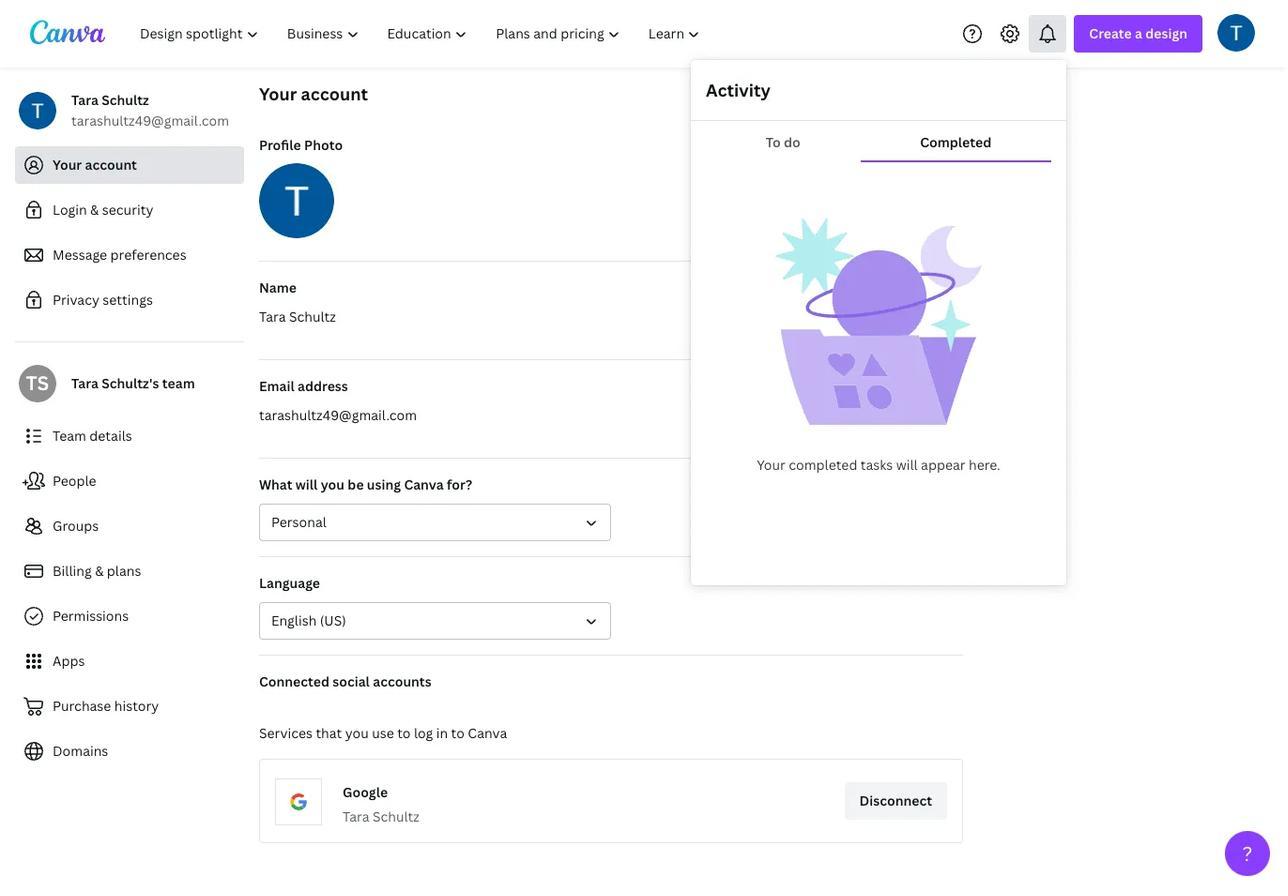 Task type: describe. For each thing, give the bounding box(es) containing it.
1 horizontal spatial your
[[259, 83, 297, 105]]

photo
[[304, 136, 343, 154]]

Language: English (US) button
[[259, 603, 611, 640]]

0 vertical spatial your account
[[259, 83, 368, 105]]

billing & plans
[[53, 562, 141, 580]]

email
[[259, 377, 294, 395]]

message preferences
[[53, 246, 186, 264]]

team details
[[53, 427, 132, 445]]

billing
[[53, 562, 92, 580]]

1 vertical spatial canva
[[468, 725, 507, 743]]

apps
[[53, 652, 85, 670]]

english
[[271, 612, 317, 630]]

privacy
[[53, 291, 99, 309]]

you for that
[[345, 725, 369, 743]]

what
[[259, 476, 292, 494]]

tara schultz
[[259, 308, 336, 326]]

accounts
[[373, 673, 431, 691]]

you for will
[[321, 476, 345, 494]]

tara schultz's team element
[[19, 365, 56, 403]]

to do
[[766, 133, 801, 151]]

your account link
[[15, 146, 244, 184]]

activity
[[706, 79, 771, 101]]

design
[[1146, 24, 1188, 42]]

social
[[333, 673, 370, 691]]

to do button
[[706, 125, 860, 161]]

edit for tara schultz
[[913, 316, 939, 334]]

create a design button
[[1074, 15, 1203, 53]]

schultz for tara schultz
[[289, 308, 336, 326]]

edit button for tarashultz49@gmail.com
[[888, 406, 963, 443]]

billing & plans link
[[15, 553, 244, 591]]

purchase
[[53, 698, 111, 715]]

team details link
[[15, 418, 244, 455]]

be
[[348, 476, 364, 494]]

language
[[259, 575, 320, 592]]

groups
[[53, 517, 99, 535]]

schultz inside google tara schultz
[[373, 808, 420, 826]]

domains link
[[15, 733, 244, 771]]

services that you use to log in to canva
[[259, 725, 507, 743]]

create
[[1089, 24, 1132, 42]]

here.
[[969, 456, 1001, 474]]

1 to from the left
[[397, 725, 411, 743]]

english (us)
[[271, 612, 346, 630]]

history
[[114, 698, 159, 715]]

purchase history
[[53, 698, 159, 715]]

disconnect
[[860, 792, 932, 810]]

0 vertical spatial canva
[[404, 476, 444, 494]]

1 horizontal spatial will
[[896, 456, 918, 474]]

privacy settings link
[[15, 282, 244, 319]]

connected
[[259, 673, 329, 691]]

2 to from the left
[[451, 725, 465, 743]]

tara schultz image
[[1218, 14, 1255, 51]]

groups link
[[15, 508, 244, 545]]

schultz's
[[102, 375, 159, 392]]

completed
[[920, 133, 992, 151]]

tasks
[[861, 456, 893, 474]]

message
[[53, 246, 107, 264]]

permissions
[[53, 607, 129, 625]]

people link
[[15, 463, 244, 500]]

google
[[343, 784, 388, 802]]

preferences
[[110, 246, 186, 264]]

? button
[[1225, 832, 1270, 877]]

tara for tara schultz's team
[[71, 375, 98, 392]]

personal
[[271, 514, 327, 531]]

privacy settings
[[53, 291, 153, 309]]



Task type: locate. For each thing, give the bounding box(es) containing it.
tara down name
[[259, 308, 286, 326]]

1 edit from the top
[[913, 316, 939, 334]]

0 horizontal spatial schultz
[[102, 91, 149, 109]]

services
[[259, 725, 313, 743]]

tara left schultz's
[[71, 375, 98, 392]]

to
[[397, 725, 411, 743], [451, 725, 465, 743]]

tara schultz's team image
[[19, 365, 56, 403]]

0 vertical spatial edit
[[913, 316, 939, 334]]

0 vertical spatial edit button
[[888, 307, 963, 345]]

completed
[[789, 456, 858, 474]]

profile
[[259, 136, 301, 154]]

1 horizontal spatial to
[[451, 725, 465, 743]]

tara down the google
[[343, 808, 369, 826]]

0 vertical spatial &
[[90, 201, 99, 219]]

2 horizontal spatial schultz
[[373, 808, 420, 826]]

2 vertical spatial your
[[757, 456, 786, 474]]

account up the login & security
[[85, 156, 137, 174]]

schultz
[[102, 91, 149, 109], [289, 308, 336, 326], [373, 808, 420, 826]]

purchase history link
[[15, 688, 244, 726]]

1 horizontal spatial your account
[[259, 83, 368, 105]]

create a design
[[1089, 24, 1188, 42]]

apps link
[[15, 643, 244, 681]]

0 vertical spatial your
[[259, 83, 297, 105]]

login & security link
[[15, 192, 244, 229]]

tara for tara schultz tarashultz49@gmail.com
[[71, 91, 98, 109]]

your completed tasks will appear here.
[[757, 456, 1001, 474]]

0 horizontal spatial account
[[85, 156, 137, 174]]

1 horizontal spatial tarashultz49@gmail.com
[[259, 407, 417, 424]]

do
[[784, 133, 801, 151]]

you left use
[[345, 725, 369, 743]]

login
[[53, 201, 87, 219]]

& right login
[[90, 201, 99, 219]]

& for login
[[90, 201, 99, 219]]

message preferences link
[[15, 237, 244, 274]]

0 vertical spatial you
[[321, 476, 345, 494]]

account
[[301, 83, 368, 105], [85, 156, 137, 174]]

use
[[372, 725, 394, 743]]

your account up photo at the left top
[[259, 83, 368, 105]]

connected social accounts
[[259, 673, 431, 691]]

team
[[162, 375, 195, 392]]

1 horizontal spatial schultz
[[289, 308, 336, 326]]

1 vertical spatial edit button
[[888, 406, 963, 443]]

tarashultz49@gmail.com
[[71, 112, 229, 130], [259, 407, 417, 424]]

to
[[766, 133, 781, 151]]

1 edit button from the top
[[888, 307, 963, 345]]

2 horizontal spatial your
[[757, 456, 786, 474]]

account up photo at the left top
[[301, 83, 368, 105]]

edit
[[913, 316, 939, 334], [913, 415, 939, 433]]

log
[[414, 725, 433, 743]]

permissions link
[[15, 598, 244, 636]]

0 horizontal spatial canva
[[404, 476, 444, 494]]

&
[[90, 201, 99, 219], [95, 562, 104, 580]]

to left log
[[397, 725, 411, 743]]

tara for tara schultz
[[259, 308, 286, 326]]

will right what
[[296, 476, 318, 494]]

a
[[1135, 24, 1143, 42]]

tara inside google tara schultz
[[343, 808, 369, 826]]

1 vertical spatial tarashultz49@gmail.com
[[259, 407, 417, 424]]

address
[[298, 377, 348, 395]]

top level navigation element
[[128, 15, 717, 53]]

1 vertical spatial &
[[95, 562, 104, 580]]

1 vertical spatial your account
[[53, 156, 137, 174]]

1 vertical spatial schultz
[[289, 308, 336, 326]]

0 vertical spatial account
[[301, 83, 368, 105]]

your up login
[[53, 156, 82, 174]]

2 vertical spatial schultz
[[373, 808, 420, 826]]

a picture of a folder opening up to show a planet, moon and stars. image
[[775, 219, 982, 425]]

0 vertical spatial will
[[896, 456, 918, 474]]

will right tasks
[[896, 456, 918, 474]]

schultz for tara schultz tarashultz49@gmail.com
[[102, 91, 149, 109]]

edit button
[[888, 307, 963, 345], [888, 406, 963, 443]]

1 horizontal spatial canva
[[468, 725, 507, 743]]

tarashultz49@gmail.com up your account link at the left top
[[71, 112, 229, 130]]

1 vertical spatial account
[[85, 156, 137, 174]]

for?
[[447, 476, 472, 494]]

email address
[[259, 377, 348, 395]]

canva left for?
[[404, 476, 444, 494]]

profile photo
[[259, 136, 343, 154]]

?
[[1243, 841, 1253, 867]]

will
[[896, 456, 918, 474], [296, 476, 318, 494]]

your account
[[259, 83, 368, 105], [53, 156, 137, 174]]

login & security
[[53, 201, 153, 219]]

security
[[102, 201, 153, 219]]

tara
[[71, 91, 98, 109], [259, 308, 286, 326], [71, 375, 98, 392], [343, 808, 369, 826]]

details
[[89, 427, 132, 445]]

1 vertical spatial your
[[53, 156, 82, 174]]

2 edit button from the top
[[888, 406, 963, 443]]

your account up the login & security
[[53, 156, 137, 174]]

name
[[259, 279, 297, 297]]

schultz up your account link at the left top
[[102, 91, 149, 109]]

completed button
[[860, 125, 1051, 161]]

google tara schultz
[[343, 784, 420, 826]]

0 horizontal spatial tarashultz49@gmail.com
[[71, 112, 229, 130]]

schultz inside tara schultz tarashultz49@gmail.com
[[102, 91, 149, 109]]

(us)
[[320, 612, 346, 630]]

& for billing
[[95, 562, 104, 580]]

tara up your account link at the left top
[[71, 91, 98, 109]]

that
[[316, 725, 342, 743]]

schultz down name
[[289, 308, 336, 326]]

in
[[436, 725, 448, 743]]

1 vertical spatial edit
[[913, 415, 939, 433]]

people
[[53, 472, 96, 490]]

plans
[[107, 562, 141, 580]]

1 vertical spatial you
[[345, 725, 369, 743]]

1 horizontal spatial account
[[301, 83, 368, 105]]

Personal button
[[259, 504, 611, 542]]

canva
[[404, 476, 444, 494], [468, 725, 507, 743]]

disconnect button
[[845, 783, 947, 821]]

tara inside tara schultz tarashultz49@gmail.com
[[71, 91, 98, 109]]

canva right in
[[468, 725, 507, 743]]

your left completed on the right bottom of the page
[[757, 456, 786, 474]]

0 horizontal spatial your
[[53, 156, 82, 174]]

settings
[[103, 291, 153, 309]]

schultz down the google
[[373, 808, 420, 826]]

tara schultz's team
[[71, 375, 195, 392]]

to right in
[[451, 725, 465, 743]]

team
[[53, 427, 86, 445]]

0 horizontal spatial will
[[296, 476, 318, 494]]

appear
[[921, 456, 966, 474]]

0 vertical spatial schultz
[[102, 91, 149, 109]]

1 vertical spatial will
[[296, 476, 318, 494]]

using
[[367, 476, 401, 494]]

edit for tarashultz49@gmail.com
[[913, 415, 939, 433]]

& left plans
[[95, 562, 104, 580]]

what will you be using canva for?
[[259, 476, 472, 494]]

tarashultz49@gmail.com down address
[[259, 407, 417, 424]]

you
[[321, 476, 345, 494], [345, 725, 369, 743]]

0 vertical spatial tarashultz49@gmail.com
[[71, 112, 229, 130]]

tara schultz tarashultz49@gmail.com
[[71, 91, 229, 130]]

edit button for tara schultz
[[888, 307, 963, 345]]

your
[[259, 83, 297, 105], [53, 156, 82, 174], [757, 456, 786, 474]]

0 horizontal spatial to
[[397, 725, 411, 743]]

0 horizontal spatial your account
[[53, 156, 137, 174]]

domains
[[53, 743, 108, 760]]

you left be
[[321, 476, 345, 494]]

your up profile
[[259, 83, 297, 105]]

2 edit from the top
[[913, 415, 939, 433]]



Task type: vqa. For each thing, say whether or not it's contained in the screenshot.
the schultz to the left
yes



